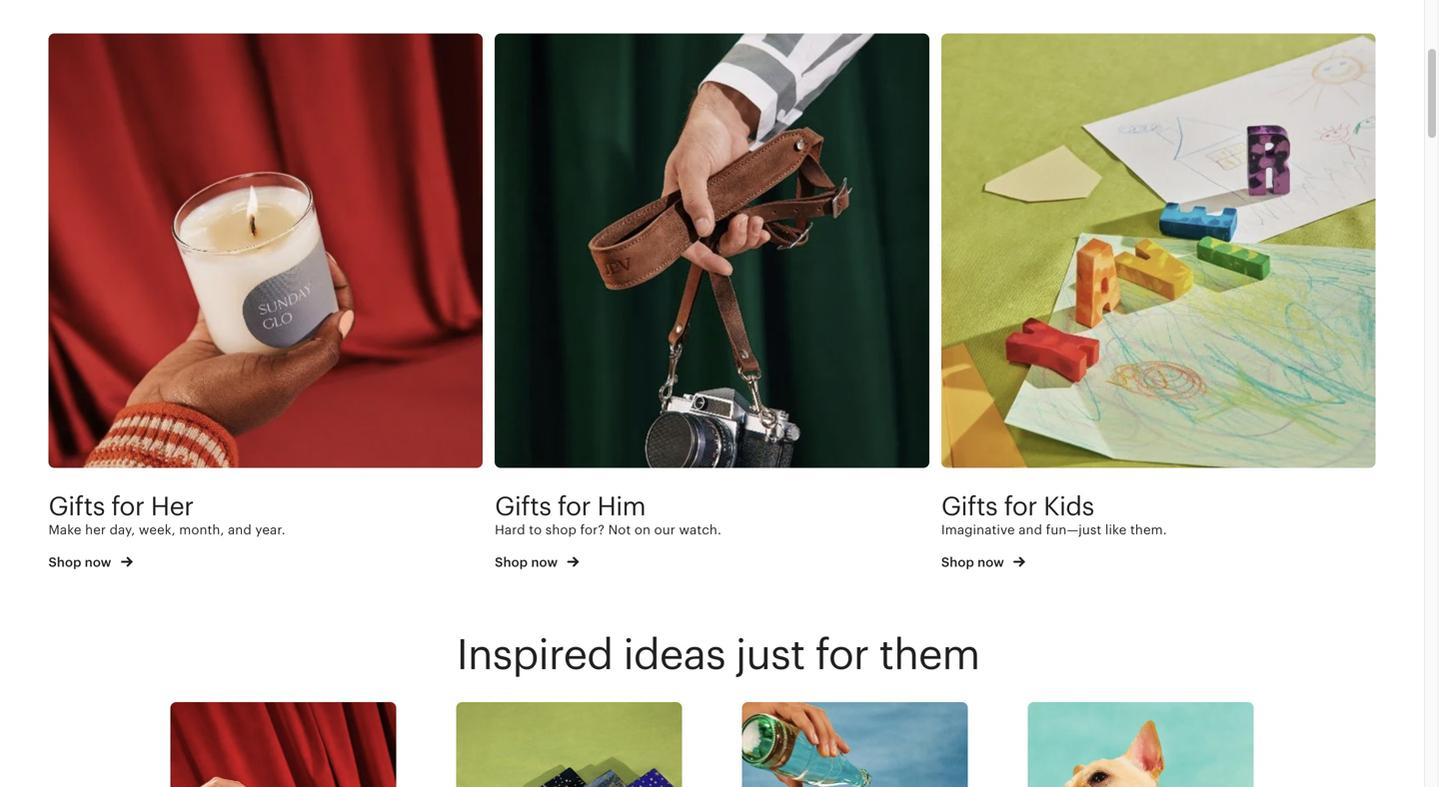 Task type: describe. For each thing, give the bounding box(es) containing it.
ideas
[[623, 631, 725, 679]]

shop for gifts for him
[[495, 555, 528, 570]]

week,
[[139, 523, 176, 538]]

year.
[[255, 523, 286, 538]]

gifts for him image
[[495, 34, 929, 468]]

day,
[[110, 523, 135, 538]]

fun—just
[[1046, 523, 1102, 538]]

now for gifts for kids
[[978, 555, 1004, 570]]

shop now for gifts for kids
[[941, 555, 1008, 570]]

gifts for kids image
[[941, 34, 1376, 468]]

inspired
[[456, 631, 613, 679]]

and inside gifts for kids imaginative and fun—just like them.
[[1019, 523, 1043, 538]]

imaginative
[[941, 523, 1015, 538]]

shop for gifts for kids
[[941, 555, 974, 570]]

gifts for her image
[[48, 34, 483, 468]]

kids
[[1044, 492, 1094, 521]]

for?
[[580, 523, 605, 538]]

them.
[[1131, 523, 1167, 538]]

gifts for gifts for kids
[[941, 492, 998, 521]]

now for gifts for her
[[85, 555, 112, 570]]

them
[[879, 631, 980, 679]]

shop
[[546, 523, 577, 538]]

him
[[597, 492, 646, 521]]



Task type: vqa. For each thing, say whether or not it's contained in the screenshot.
Shop to the left
yes



Task type: locate. For each thing, give the bounding box(es) containing it.
1 horizontal spatial shop now
[[495, 555, 561, 570]]

gifts for gifts for her
[[48, 492, 105, 521]]

3 now from the left
[[978, 555, 1004, 570]]

gifts up make
[[48, 492, 105, 521]]

to
[[529, 523, 542, 538]]

2 shop from the left
[[495, 555, 528, 570]]

3 shop from the left
[[941, 555, 974, 570]]

1 shop from the left
[[48, 555, 82, 570]]

her
[[151, 492, 194, 521]]

shop down imaginative
[[941, 555, 974, 570]]

now down her
[[85, 555, 112, 570]]

1 and from the left
[[228, 523, 252, 538]]

now down imaginative
[[978, 555, 1004, 570]]

0 horizontal spatial shop now
[[48, 555, 115, 570]]

now
[[85, 555, 112, 570], [531, 555, 558, 570], [978, 555, 1004, 570]]

2 horizontal spatial now
[[978, 555, 1004, 570]]

1 horizontal spatial gifts
[[495, 492, 551, 521]]

2 gifts from the left
[[495, 492, 551, 521]]

1 horizontal spatial now
[[531, 555, 558, 570]]

now down 'to'
[[531, 555, 558, 570]]

2 shop now from the left
[[495, 555, 561, 570]]

shop for gifts for her
[[48, 555, 82, 570]]

0 horizontal spatial and
[[228, 523, 252, 538]]

gifts up imaginative
[[941, 492, 998, 521]]

2 horizontal spatial shop now
[[941, 555, 1008, 570]]

for for her
[[111, 492, 144, 521]]

inspired ideas just for them
[[456, 631, 980, 679]]

and inside gifts for her make her day, week, month, and year.
[[228, 523, 252, 538]]

1 gifts from the left
[[48, 492, 105, 521]]

and left year.
[[228, 523, 252, 538]]

for
[[111, 492, 144, 521], [558, 492, 591, 521], [1004, 492, 1037, 521], [815, 631, 869, 679]]

shop down hard
[[495, 555, 528, 570]]

for inside gifts for kids imaginative and fun—just like them.
[[1004, 492, 1037, 521]]

1 horizontal spatial shop
[[495, 555, 528, 570]]

shop now down imaginative
[[941, 555, 1008, 570]]

shop
[[48, 555, 82, 570], [495, 555, 528, 570], [941, 555, 974, 570]]

make
[[48, 523, 82, 538]]

0 horizontal spatial gifts
[[48, 492, 105, 521]]

gifts for kids imaginative and fun—just like them.
[[941, 492, 1167, 538]]

3 gifts from the left
[[941, 492, 998, 521]]

gifts for gifts for him
[[495, 492, 551, 521]]

3 shop now from the left
[[941, 555, 1008, 570]]

1 now from the left
[[85, 555, 112, 570]]

not
[[608, 523, 631, 538]]

for for him
[[558, 492, 591, 521]]

gifts inside gifts for him hard to shop for? not on our watch.
[[495, 492, 551, 521]]

2 now from the left
[[531, 555, 558, 570]]

gifts up 'to'
[[495, 492, 551, 521]]

gifts for her make her day, week, month, and year.
[[48, 492, 286, 538]]

for right 'just'
[[815, 631, 869, 679]]

gifts inside gifts for kids imaginative and fun—just like them.
[[941, 492, 998, 521]]

2 horizontal spatial gifts
[[941, 492, 998, 521]]

now for gifts for him
[[531, 555, 558, 570]]

hard
[[495, 523, 525, 538]]

watch.
[[679, 523, 722, 538]]

and
[[228, 523, 252, 538], [1019, 523, 1043, 538]]

gifts inside gifts for her make her day, week, month, and year.
[[48, 492, 105, 521]]

for for kids
[[1004, 492, 1037, 521]]

month,
[[179, 523, 224, 538]]

shop now for gifts for him
[[495, 555, 561, 570]]

for inside gifts for him hard to shop for? not on our watch.
[[558, 492, 591, 521]]

for left kids
[[1004, 492, 1037, 521]]

her
[[85, 523, 106, 538]]

for up day,
[[111, 492, 144, 521]]

like
[[1105, 523, 1127, 538]]

0 horizontal spatial now
[[85, 555, 112, 570]]

on
[[635, 523, 651, 538]]

gifts for him hard to shop for? not on our watch.
[[495, 492, 722, 538]]

2 horizontal spatial shop
[[941, 555, 974, 570]]

our
[[654, 523, 676, 538]]

just
[[736, 631, 805, 679]]

2 and from the left
[[1019, 523, 1043, 538]]

for inside gifts for her make her day, week, month, and year.
[[111, 492, 144, 521]]

0 horizontal spatial shop
[[48, 555, 82, 570]]

shop now down 'to'
[[495, 555, 561, 570]]

and left fun—just
[[1019, 523, 1043, 538]]

1 horizontal spatial and
[[1019, 523, 1043, 538]]

1 shop now from the left
[[48, 555, 115, 570]]

shop now for gifts for her
[[48, 555, 115, 570]]

for up shop
[[558, 492, 591, 521]]

shop now down her
[[48, 555, 115, 570]]

gifts
[[48, 492, 105, 521], [495, 492, 551, 521], [941, 492, 998, 521]]

shop down make
[[48, 555, 82, 570]]

shop now
[[48, 555, 115, 570], [495, 555, 561, 570], [941, 555, 1008, 570]]



